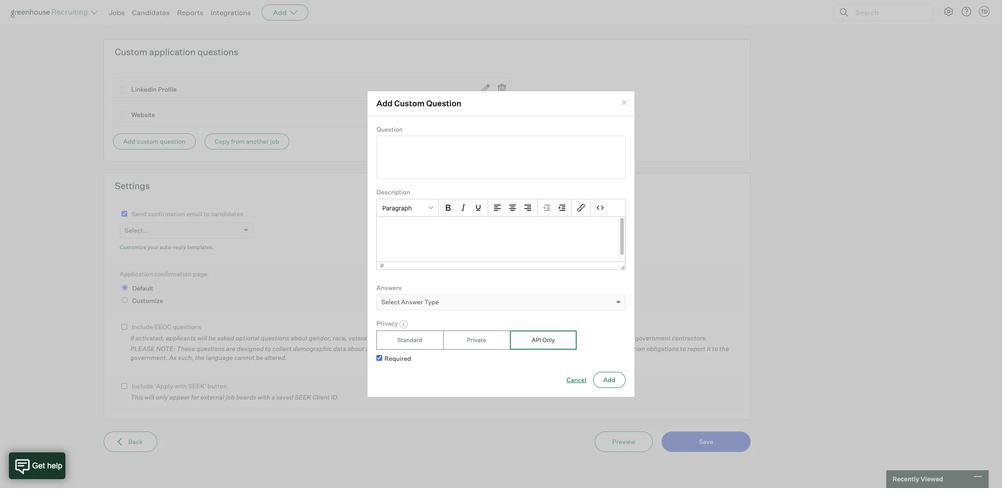 Task type: vqa. For each thing, say whether or not it's contained in the screenshot.
the are
yes



Task type: describe. For each thing, give the bounding box(es) containing it.
2 toolbar from the left
[[488, 199, 538, 217]]

api only
[[532, 336, 555, 343]]

seek
[[295, 393, 311, 401]]

custom
[[137, 137, 159, 145]]

seek'
[[188, 382, 206, 390]]

linkedin
[[131, 85, 157, 93]]

integrations link
[[211, 8, 251, 17]]

custom application questions
[[115, 46, 238, 57]]

and
[[374, 334, 385, 342]]

to right email
[[204, 210, 210, 217]]

0 horizontal spatial eeoc
[[154, 323, 171, 331]]

question
[[160, 137, 185, 145]]

collect
[[272, 345, 292, 353]]

it
[[707, 345, 711, 353]]

save button
[[662, 432, 751, 452]]

government.
[[130, 354, 168, 361]]

end month
[[122, 5, 152, 13]]

candidates
[[132, 8, 170, 17]]

custom inside dialog
[[394, 98, 425, 108]]

save
[[699, 438, 713, 446]]

cancel
[[567, 376, 586, 383]]

us
[[625, 334, 634, 342]]

to up that
[[433, 334, 439, 342]]

1 horizontal spatial the
[[404, 345, 414, 353]]

boards
[[236, 393, 256, 401]]

questions up these
[[173, 323, 201, 331]]

templates.
[[187, 244, 214, 251]]

0 horizontal spatial question
[[376, 125, 403, 133]]

confirmation for application
[[154, 270, 191, 278]]

recently
[[893, 475, 919, 483]]

auto-
[[160, 244, 173, 251]]

contractors
[[546, 345, 579, 353]]

resize image
[[621, 265, 625, 270]]

1 horizontal spatial eeoc
[[499, 334, 516, 342]]

close image
[[621, 99, 628, 106]]

send confirmation email to candidates
[[132, 210, 243, 217]]

id.
[[331, 393, 339, 401]]

specifically
[[455, 345, 487, 353]]

none text field inside add custom question dialog
[[376, 136, 626, 179]]

race,
[[333, 334, 347, 342]]

privacy
[[376, 320, 398, 327]]

veteran,
[[348, 334, 373, 342]]

is
[[449, 345, 454, 353]]

reporting
[[517, 334, 544, 342]]

standard option
[[376, 331, 443, 350]]

a
[[271, 393, 275, 401]]

1 vertical spatial about
[[348, 345, 364, 353]]

add custom question button
[[113, 133, 196, 149]]

another
[[246, 137, 269, 145]]

questions down integrations link
[[197, 46, 238, 57]]

action
[[627, 345, 645, 353]]

answers
[[376, 284, 402, 291]]

questions up 'language'
[[196, 345, 225, 353]]

standard
[[397, 336, 422, 343]]

data
[[333, 345, 346, 353]]

select
[[381, 298, 400, 306]]

add inside popup button
[[273, 8, 287, 17]]

description
[[376, 188, 410, 196]]

linkedin profile
[[131, 85, 177, 93]]

note:
[[156, 345, 175, 353]]

are
[[226, 345, 235, 353]]

status
[[414, 334, 432, 342]]

select...
[[125, 227, 149, 234]]

paragraph group
[[377, 199, 625, 217]]

3 toolbar from the left
[[538, 199, 572, 217]]

paragraph
[[382, 204, 412, 212]]

disability
[[386, 334, 413, 342]]

private
[[467, 336, 486, 343]]

customize link
[[120, 244, 146, 251]]

0 vertical spatial question
[[426, 98, 461, 108]]

optional
[[236, 334, 259, 342]]

0 horizontal spatial about
[[291, 334, 308, 342]]

website
[[131, 111, 155, 119]]

add custom question dialog
[[367, 91, 635, 397]]

altered.
[[265, 354, 287, 361]]

comply
[[441, 334, 462, 342]]

if
[[130, 334, 134, 342]]

for inside include 'apply with seek' button this will only appear for external job boards with a saved seek client id.
[[191, 393, 199, 401]]

obligations
[[646, 345, 679, 353]]

select answer type
[[381, 298, 439, 306]]

contractors.
[[672, 334, 707, 342]]

reports link
[[177, 8, 204, 17]]

activated,
[[135, 334, 164, 342]]

0 horizontal spatial custom
[[115, 46, 147, 57]]

integrations
[[211, 8, 251, 17]]

as
[[169, 354, 177, 361]]

gender,
[[309, 334, 331, 342]]

email
[[187, 210, 202, 217]]

1 horizontal spatial be
[[256, 354, 263, 361]]

customize for customize
[[132, 297, 163, 304]]

will for only
[[145, 393, 154, 401]]

Search text field
[[853, 6, 925, 19]]

application
[[120, 270, 153, 278]]

application confirmation page
[[120, 270, 207, 278]]

cancel link
[[567, 375, 586, 384]]



Task type: locate. For each thing, give the bounding box(es) containing it.
settings
[[115, 180, 150, 191]]

will for be
[[197, 334, 207, 342]]

1 horizontal spatial custom
[[394, 98, 425, 108]]

eeoc up required
[[499, 334, 516, 342]]

please
[[130, 345, 155, 353]]

applicable
[[586, 334, 616, 342]]

confirmation right send
[[148, 210, 185, 217]]

the right it
[[719, 345, 729, 353]]

such,
[[178, 354, 194, 361]]

api
[[532, 336, 541, 343]]

None checkbox
[[121, 211, 127, 217], [121, 324, 127, 330], [121, 383, 127, 389], [121, 211, 127, 217], [121, 324, 127, 330], [121, 383, 127, 389]]

1 include from the top
[[132, 323, 153, 331]]

0 horizontal spatial job
[[226, 393, 235, 401]]

0 vertical spatial customize
[[120, 244, 146, 251]]

required
[[384, 355, 411, 362]]

preview
[[612, 438, 635, 446]]

will left only
[[145, 393, 154, 401]]

job left boards
[[226, 393, 235, 401]]

1 horizontal spatial job
[[270, 137, 279, 145]]

custom
[[115, 46, 147, 57], [394, 98, 425, 108]]

td button
[[977, 4, 991, 19]]

private option
[[443, 331, 510, 350]]

include inside include eeoc questions if activated, applicants will be asked optional questions about gender, race, veteran, and disability status to comply with certain eeoc reporting requirements applicable to us government contractors. please note: these questions are designed to collect demographic data about applicants in the format that is specifically required for federal contractors with affirmative action obligations to report it to the government. as such, the language cannot be altered.
[[132, 323, 153, 331]]

only
[[156, 393, 168, 401]]

confirmation for send
[[148, 210, 185, 217]]

send
[[132, 210, 147, 217]]

viewed
[[921, 475, 943, 483]]

1 vertical spatial applicants
[[366, 345, 396, 353]]

applicants up these
[[166, 334, 196, 342]]

customize for customize your auto-reply templates.
[[120, 244, 146, 251]]

jobs
[[109, 8, 125, 17]]

affirmative
[[594, 345, 626, 353]]

confirmation left page in the left bottom of the page
[[154, 270, 191, 278]]

1 horizontal spatial applicants
[[366, 345, 396, 353]]

td
[[981, 8, 988, 15]]

0 vertical spatial for
[[515, 345, 523, 353]]

recently viewed
[[893, 475, 943, 483]]

customize down default
[[132, 297, 163, 304]]

to down contractors. at the right of page
[[680, 345, 686, 353]]

customize your auto-reply templates.
[[120, 244, 214, 251]]

will inside include 'apply with seek' button this will only appear for external job boards with a saved seek client id.
[[145, 393, 154, 401]]

reports
[[177, 8, 204, 17]]

1 horizontal spatial about
[[348, 345, 364, 353]]

with
[[463, 334, 476, 342], [581, 345, 593, 353], [174, 382, 187, 390], [258, 393, 270, 401]]

with down applicable on the bottom
[[581, 345, 593, 353]]

job right another at the left top of page
[[270, 137, 279, 145]]

0 horizontal spatial for
[[191, 393, 199, 401]]

add custom question
[[376, 98, 461, 108]]

1 vertical spatial job
[[226, 393, 235, 401]]

answer
[[401, 298, 423, 306]]

with up specifically
[[463, 334, 476, 342]]

to right it
[[712, 345, 718, 353]]

back
[[128, 438, 143, 446]]

include up this
[[132, 382, 153, 390]]

p button
[[380, 262, 384, 269]]

1 vertical spatial for
[[191, 393, 199, 401]]

1 toolbar from the left
[[439, 199, 488, 217]]

questions
[[197, 46, 238, 57], [173, 323, 201, 331], [261, 334, 289, 342], [196, 345, 225, 353]]

job inside button
[[270, 137, 279, 145]]

in
[[397, 345, 403, 353]]

language
[[206, 354, 233, 361]]

that
[[436, 345, 447, 353]]

None text field
[[376, 136, 626, 179]]

2 include from the top
[[132, 382, 153, 390]]

1 vertical spatial include
[[132, 382, 153, 390]]

0 horizontal spatial the
[[195, 354, 205, 361]]

add button
[[262, 4, 308, 20]]

will inside include eeoc questions if activated, applicants will be asked optional questions about gender, race, veteran, and disability status to comply with certain eeoc reporting requirements applicable to us government contractors. please note: these questions are designed to collect demographic data about applicants in the format that is specifically required for federal contractors with affirmative action obligations to report it to the government. as such, the language cannot be altered.
[[197, 334, 207, 342]]

greenhouse recruiting image
[[11, 7, 91, 18]]

be
[[208, 334, 216, 342], [256, 354, 263, 361]]

applicants up the required 'option'
[[366, 345, 396, 353]]

designed
[[237, 345, 264, 353]]

customize down select...
[[120, 244, 146, 251]]

Required checkbox
[[376, 355, 382, 361]]

the right in
[[404, 345, 414, 353]]

0 horizontal spatial applicants
[[166, 334, 196, 342]]

to left us
[[618, 334, 624, 342]]

from
[[231, 137, 245, 145]]

for
[[515, 345, 523, 353], [191, 393, 199, 401]]

to up "altered."
[[265, 345, 271, 353]]

include for include 'apply with seek' button this will only appear for external job boards with a saved seek client id.
[[132, 382, 153, 390]]

1 vertical spatial be
[[256, 354, 263, 361]]

1 vertical spatial custom
[[394, 98, 425, 108]]

include inside include 'apply with seek' button this will only appear for external job boards with a saved seek client id.
[[132, 382, 153, 390]]

copy
[[215, 137, 230, 145]]

add button
[[593, 372, 626, 388]]

0 vertical spatial include
[[132, 323, 153, 331]]

certain
[[477, 334, 498, 342]]

the right such, at the left
[[195, 354, 205, 361]]

include for include eeoc questions if activated, applicants will be asked optional questions about gender, race, veteran, and disability status to comply with certain eeoc reporting requirements applicable to us government contractors. please note: these questions are designed to collect demographic data about applicants in the format that is specifically required for federal contractors with affirmative action obligations to report it to the government. as such, the language cannot be altered.
[[132, 323, 153, 331]]

only
[[542, 336, 555, 343]]

0 vertical spatial eeoc
[[154, 323, 171, 331]]

1 vertical spatial confirmation
[[154, 270, 191, 278]]

eeoc up activated,
[[154, 323, 171, 331]]

with left a
[[258, 393, 270, 401]]

default
[[132, 284, 153, 292]]

report
[[687, 345, 706, 353]]

0 vertical spatial confirmation
[[148, 210, 185, 217]]

0 vertical spatial applicants
[[166, 334, 196, 342]]

1 vertical spatial will
[[145, 393, 154, 401]]

be down designed
[[256, 354, 263, 361]]

1 vertical spatial question
[[376, 125, 403, 133]]

toolbar
[[439, 199, 488, 217], [488, 199, 538, 217], [538, 199, 572, 217]]

client
[[313, 393, 330, 401]]

about
[[291, 334, 308, 342], [348, 345, 364, 353]]

back button
[[104, 432, 157, 452]]

end
[[122, 5, 133, 13]]

the
[[404, 345, 414, 353], [719, 345, 729, 353], [195, 354, 205, 361]]

questions up 'collect'
[[261, 334, 289, 342]]

job inside include 'apply with seek' button this will only appear for external job boards with a saved seek client id.
[[226, 393, 235, 401]]

copy from another job button
[[204, 133, 289, 149]]

0 vertical spatial will
[[197, 334, 207, 342]]

saved
[[276, 393, 293, 401]]

1 horizontal spatial for
[[515, 345, 523, 353]]

1 vertical spatial customize
[[132, 297, 163, 304]]

copy from another job
[[215, 137, 279, 145]]

be left asked
[[208, 334, 216, 342]]

month
[[134, 5, 152, 13]]

profile
[[158, 85, 177, 93]]

configure image
[[943, 6, 954, 17]]

application
[[149, 46, 196, 57]]

to
[[204, 210, 210, 217], [433, 334, 439, 342], [618, 334, 624, 342], [265, 345, 271, 353], [680, 345, 686, 353], [712, 345, 718, 353]]

include eeoc questions if activated, applicants will be asked optional questions about gender, race, veteran, and disability status to comply with certain eeoc reporting requirements applicable to us government contractors. please note: these questions are designed to collect demographic data about applicants in the format that is specifically required for federal contractors with affirmative action obligations to report it to the government. as such, the language cannot be altered.
[[130, 323, 729, 361]]

will
[[197, 334, 207, 342], [145, 393, 154, 401]]

for left federal
[[515, 345, 523, 353]]

format
[[415, 345, 434, 353]]

this
[[130, 393, 143, 401]]

demographic
[[293, 345, 332, 353]]

about up the demographic in the bottom left of the page
[[291, 334, 308, 342]]

page
[[193, 270, 207, 278]]

for inside include eeoc questions if activated, applicants will be asked optional questions about gender, race, veteran, and disability status to comply with certain eeoc reporting requirements applicable to us government contractors. please note: these questions are designed to collect demographic data about applicants in the format that is specifically required for federal contractors with affirmative action obligations to report it to the government. as such, the language cannot be altered.
[[515, 345, 523, 353]]

about down veteran,
[[348, 345, 364, 353]]

eeoc
[[154, 323, 171, 331], [499, 334, 516, 342]]

these
[[177, 345, 195, 353]]

type
[[424, 298, 439, 306]]

None radio
[[122, 285, 128, 291]]

job
[[270, 137, 279, 145], [226, 393, 235, 401]]

1 horizontal spatial will
[[197, 334, 207, 342]]

0 vertical spatial job
[[270, 137, 279, 145]]

candidates link
[[132, 8, 170, 17]]

2 horizontal spatial the
[[719, 345, 729, 353]]

include up activated,
[[132, 323, 153, 331]]

paragraph button
[[379, 200, 437, 215]]

appear
[[169, 393, 190, 401]]

None radio
[[122, 297, 128, 303]]

0 horizontal spatial will
[[145, 393, 154, 401]]

federal
[[524, 345, 544, 353]]

jobs link
[[109, 8, 125, 17]]

preview button
[[595, 432, 653, 452]]

api only option
[[510, 331, 577, 350]]

requirements
[[546, 334, 585, 342]]

p
[[380, 262, 384, 269]]

for down seek'
[[191, 393, 199, 401]]

td button
[[979, 6, 990, 17]]

0 vertical spatial custom
[[115, 46, 147, 57]]

1 vertical spatial eeoc
[[499, 334, 516, 342]]

0 vertical spatial be
[[208, 334, 216, 342]]

0 vertical spatial about
[[291, 334, 308, 342]]

with up appear
[[174, 382, 187, 390]]

will left asked
[[197, 334, 207, 342]]

1 horizontal spatial question
[[426, 98, 461, 108]]

0 horizontal spatial be
[[208, 334, 216, 342]]



